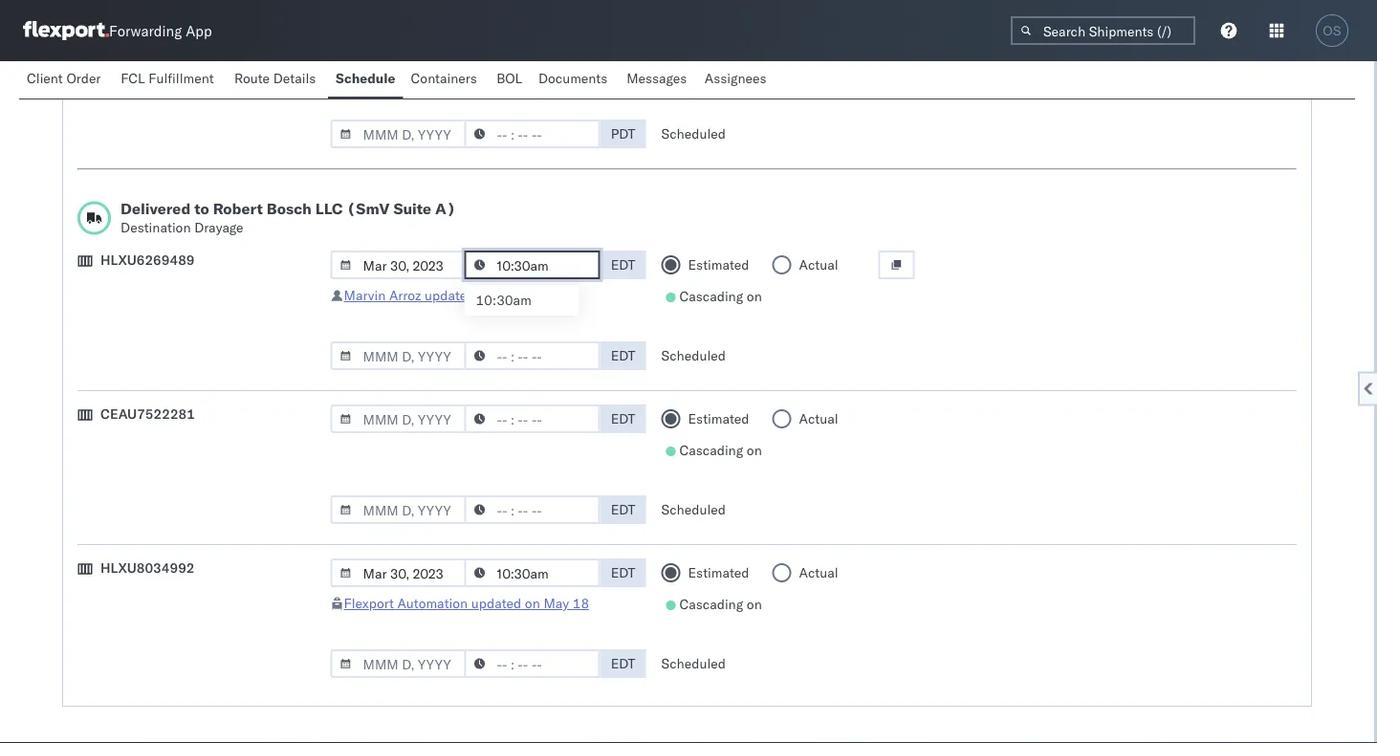 Task type: describe. For each thing, give the bounding box(es) containing it.
flexport. image
[[23, 21, 109, 40]]

arroz
[[389, 287, 421, 304]]

messages button
[[619, 61, 697, 99]]

mmm d, yyyy text field for ceau7522281
[[331, 495, 466, 524]]

cascading for hlxu8034992
[[679, 596, 743, 613]]

2 edt from the top
[[611, 347, 635, 364]]

1 18 from the top
[[573, 65, 589, 82]]

1 flexport from the top
[[344, 65, 394, 82]]

schedule button
[[328, 61, 403, 99]]

documents button
[[531, 61, 619, 99]]

2 flexport automation updated on may 18 from the top
[[344, 595, 589, 612]]

marvin arroz updated on may 23
[[344, 287, 543, 304]]

suite
[[393, 199, 431, 218]]

ceau7522281
[[100, 406, 195, 422]]

6 edt from the top
[[611, 655, 635, 672]]

1 -- : -- -- text field from the top
[[464, 251, 600, 279]]

containers button
[[403, 61, 489, 99]]

robert
[[213, 199, 263, 218]]

forwarding app
[[109, 22, 212, 40]]

bol button
[[489, 61, 531, 99]]

client order
[[27, 70, 101, 87]]

2 estimated from the top
[[688, 410, 749, 427]]

fcl fulfillment button
[[113, 61, 227, 99]]

1 flexport automation updated on may 18 button from the top
[[344, 65, 589, 82]]

updated for hlxu8034992
[[471, 595, 521, 612]]

assignees button
[[697, 61, 778, 99]]

3 edt from the top
[[611, 410, 635, 427]]

fulfillment
[[149, 70, 214, 87]]

estimated for marvin arroz updated on may 23
[[688, 256, 749, 273]]

2 actual from the top
[[799, 410, 838, 427]]

1 cascading on from the top
[[679, 66, 762, 83]]

updated for hlxu6269489
[[425, 287, 475, 304]]

hlxu8034992 for edt
[[100, 559, 195, 576]]

mmm d, yyyy text field for hlxu8034992
[[331, 120, 466, 148]]

estimated for flexport automation updated on may 18
[[688, 564, 749, 581]]

cascading on for hlxu6269489
[[679, 288, 762, 305]]

(smv
[[347, 199, 390, 218]]

to
[[194, 199, 209, 218]]

mmm d, yyyy text field for hlxu6269489
[[331, 251, 466, 279]]

route details button
[[227, 61, 328, 99]]

os button
[[1310, 9, 1354, 53]]

delivered
[[121, 199, 191, 218]]

fcl fulfillment
[[121, 70, 214, 87]]

details
[[273, 70, 316, 87]]

bol
[[497, 70, 522, 87]]

scheduled for -- : -- -- text box for ceau7522281 mmm d, yyyy text field
[[661, 501, 726, 518]]

marvin
[[344, 287, 386, 304]]

-- : -- -- text field for edt
[[464, 341, 600, 370]]

documents
[[538, 70, 607, 87]]

cascading for hlxu6269489
[[679, 288, 743, 305]]

destination
[[121, 219, 191, 236]]

cascading for ceau7522281
[[679, 442, 743, 459]]

assignees
[[705, 70, 767, 87]]

mmm d, yyyy text field for hlxu6269489
[[331, 341, 466, 370]]



Task type: vqa. For each thing, say whether or not it's contained in the screenshot.
2nd Flexport Automation updated on May 18 from the bottom
yes



Task type: locate. For each thing, give the bounding box(es) containing it.
1 vertical spatial mmm d, yyyy text field
[[331, 341, 466, 370]]

2 cascading on from the top
[[679, 288, 762, 305]]

route details
[[234, 70, 316, 87]]

cascading on for hlxu8034992
[[679, 596, 762, 613]]

actual
[[799, 256, 838, 273], [799, 410, 838, 427], [799, 564, 838, 581]]

-- : -- -- text field for mmm d, yyyy text box corresponding to ceau7522281
[[464, 405, 600, 433]]

23
[[526, 287, 543, 304]]

flexport
[[344, 65, 394, 82], [344, 595, 394, 612]]

1 actual from the top
[[799, 256, 838, 273]]

scheduled for -- : -- -- text field related to pdt
[[661, 125, 726, 142]]

schedule
[[336, 70, 395, 87]]

0 vertical spatial flexport automation updated on may 18
[[344, 65, 589, 82]]

-- : -- -- text field for ceau7522281 mmm d, yyyy text field
[[464, 495, 600, 524]]

3 cascading on from the top
[[679, 442, 762, 459]]

1 vertical spatial 18
[[573, 595, 589, 612]]

client order button
[[19, 61, 113, 99]]

3 cascading from the top
[[679, 442, 743, 459]]

route
[[234, 70, 270, 87]]

mmm d, yyyy text field for ceau7522281
[[331, 405, 466, 433]]

may
[[544, 65, 569, 82], [497, 287, 523, 304], [544, 595, 569, 612]]

1 estimated from the top
[[688, 256, 749, 273]]

2 flexport automation updated on may 18 button from the top
[[344, 595, 589, 612]]

2 -- : -- -- text field from the top
[[464, 405, 600, 433]]

-- : -- -- text field down bol button
[[464, 120, 600, 148]]

hlxu8034992
[[100, 56, 195, 73], [100, 559, 195, 576]]

5 -- : -- -- text field from the top
[[464, 649, 600, 678]]

marvin arroz updated on may 23 button
[[344, 287, 543, 304]]

1 vertical spatial flexport automation updated on may 18 button
[[344, 595, 589, 612]]

1 -- : -- -- text field from the top
[[464, 120, 600, 148]]

flexport automation updated on may 18 button
[[344, 65, 589, 82], [344, 595, 589, 612]]

3 mmm d, yyyy text field from the top
[[331, 559, 466, 587]]

containers
[[411, 70, 477, 87]]

edt
[[611, 256, 635, 273], [611, 347, 635, 364], [611, 410, 635, 427], [611, 501, 635, 518], [611, 564, 635, 581], [611, 655, 635, 672]]

cascading on
[[679, 66, 762, 83], [679, 288, 762, 305], [679, 442, 762, 459], [679, 596, 762, 613]]

4 cascading from the top
[[679, 596, 743, 613]]

estimated
[[688, 256, 749, 273], [688, 410, 749, 427], [688, 564, 749, 581]]

2 vertical spatial updated
[[471, 595, 521, 612]]

Search Shipments (/) text field
[[1011, 16, 1195, 45]]

2 -- : -- -- text field from the top
[[464, 341, 600, 370]]

2 automation from the top
[[397, 595, 468, 612]]

0 vertical spatial 18
[[573, 65, 589, 82]]

2 mmm d, yyyy text field from the top
[[331, 341, 466, 370]]

drayage
[[194, 219, 243, 236]]

1 vertical spatial flexport
[[344, 595, 394, 612]]

-- : -- -- text field down 23
[[464, 341, 600, 370]]

MMM D, YYYY text field
[[331, 120, 466, 148], [331, 341, 466, 370], [331, 495, 466, 524]]

-- : -- -- text field
[[464, 251, 600, 279], [464, 405, 600, 433], [464, 495, 600, 524], [464, 559, 600, 587], [464, 649, 600, 678]]

4 mmm d, yyyy text field from the top
[[331, 649, 466, 678]]

delivered to robert bosch llc (smv suite a) destination drayage
[[121, 199, 456, 236]]

1 vertical spatial actual
[[799, 410, 838, 427]]

client
[[27, 70, 63, 87]]

5 edt from the top
[[611, 564, 635, 581]]

cascading
[[679, 66, 743, 83], [679, 288, 743, 305], [679, 442, 743, 459], [679, 596, 743, 613]]

0 vertical spatial flexport automation updated on may 18 button
[[344, 65, 589, 82]]

1 vertical spatial hlxu8034992
[[100, 559, 195, 576]]

0 vertical spatial estimated
[[688, 256, 749, 273]]

forwarding
[[109, 22, 182, 40]]

scheduled for -- : -- -- text box for 4th mmm d, yyyy text box from the top
[[661, 655, 726, 672]]

1 vertical spatial estimated
[[688, 410, 749, 427]]

on
[[525, 65, 540, 82], [747, 66, 762, 83], [478, 287, 494, 304], [747, 288, 762, 305], [747, 442, 762, 459], [525, 595, 540, 612], [747, 596, 762, 613]]

2 18 from the top
[[573, 595, 589, 612]]

cascading on for ceau7522281
[[679, 442, 762, 459]]

scheduled for -- : -- -- text field for edt
[[661, 347, 726, 364]]

MMM D, YYYY text field
[[331, 251, 466, 279], [331, 405, 466, 433], [331, 559, 466, 587], [331, 649, 466, 678]]

hlxu8034992 for pdt
[[100, 56, 195, 73]]

0 vertical spatial flexport
[[344, 65, 394, 82]]

0 vertical spatial mmm d, yyyy text field
[[331, 120, 466, 148]]

pdt
[[611, 125, 635, 142]]

1 automation from the top
[[397, 65, 468, 82]]

1 vertical spatial flexport automation updated on may 18
[[344, 595, 589, 612]]

-- : -- -- text field for mmm d, yyyy text box associated with hlxu8034992
[[464, 559, 600, 587]]

3 actual from the top
[[799, 564, 838, 581]]

0 vertical spatial automation
[[397, 65, 468, 82]]

1 vertical spatial may
[[497, 287, 523, 304]]

messages
[[627, 70, 687, 87]]

4 scheduled from the top
[[661, 655, 726, 672]]

0 vertical spatial updated
[[471, 65, 521, 82]]

scheduled
[[661, 125, 726, 142], [661, 347, 726, 364], [661, 501, 726, 518], [661, 655, 726, 672]]

llc
[[315, 199, 343, 218]]

actual for marvin arroz updated on may 23
[[799, 256, 838, 273]]

0 vertical spatial -- : -- -- text field
[[464, 120, 600, 148]]

0 vertical spatial actual
[[799, 256, 838, 273]]

2 vertical spatial estimated
[[688, 564, 749, 581]]

flexport automation updated on may 18
[[344, 65, 589, 82], [344, 595, 589, 612]]

1 flexport automation updated on may 18 from the top
[[344, 65, 589, 82]]

1 vertical spatial updated
[[425, 287, 475, 304]]

1 cascading from the top
[[679, 66, 743, 83]]

forwarding app link
[[23, 21, 212, 40]]

2 scheduled from the top
[[661, 347, 726, 364]]

-- : -- -- text field for 4th mmm d, yyyy text box from the top
[[464, 649, 600, 678]]

actual for flexport automation updated on may 18
[[799, 564, 838, 581]]

bosch
[[267, 199, 312, 218]]

1 mmm d, yyyy text field from the top
[[331, 120, 466, 148]]

0 vertical spatial hlxu8034992
[[100, 56, 195, 73]]

2 flexport from the top
[[344, 595, 394, 612]]

2 cascading from the top
[[679, 288, 743, 305]]

3 -- : -- -- text field from the top
[[464, 495, 600, 524]]

4 edt from the top
[[611, 501, 635, 518]]

1 edt from the top
[[611, 256, 635, 273]]

mmm d, yyyy text field for hlxu8034992
[[331, 559, 466, 587]]

10:30am
[[476, 292, 532, 308]]

1 vertical spatial -- : -- -- text field
[[464, 341, 600, 370]]

1 mmm d, yyyy text field from the top
[[331, 251, 466, 279]]

fcl
[[121, 70, 145, 87]]

2 mmm d, yyyy text field from the top
[[331, 405, 466, 433]]

hlxu6269489
[[100, 252, 195, 268]]

1 vertical spatial automation
[[397, 595, 468, 612]]

2 hlxu8034992 from the top
[[100, 559, 195, 576]]

3 estimated from the top
[[688, 564, 749, 581]]

-- : -- -- text field for pdt
[[464, 120, 600, 148]]

app
[[186, 22, 212, 40]]

updated
[[471, 65, 521, 82], [425, 287, 475, 304], [471, 595, 521, 612]]

os
[[1323, 23, 1341, 38]]

2 vertical spatial may
[[544, 595, 569, 612]]

1 hlxu8034992 from the top
[[100, 56, 195, 73]]

-- : -- -- text field
[[464, 120, 600, 148], [464, 341, 600, 370]]

3 scheduled from the top
[[661, 501, 726, 518]]

4 cascading on from the top
[[679, 596, 762, 613]]

a)
[[435, 199, 456, 218]]

automation
[[397, 65, 468, 82], [397, 595, 468, 612]]

2 vertical spatial mmm d, yyyy text field
[[331, 495, 466, 524]]

18
[[573, 65, 589, 82], [573, 595, 589, 612]]

may for hlxu8034992
[[544, 595, 569, 612]]

0 vertical spatial may
[[544, 65, 569, 82]]

may for hlxu6269489
[[497, 287, 523, 304]]

4 -- : -- -- text field from the top
[[464, 559, 600, 587]]

1 scheduled from the top
[[661, 125, 726, 142]]

3 mmm d, yyyy text field from the top
[[331, 495, 466, 524]]

2 vertical spatial actual
[[799, 564, 838, 581]]

order
[[66, 70, 101, 87]]



